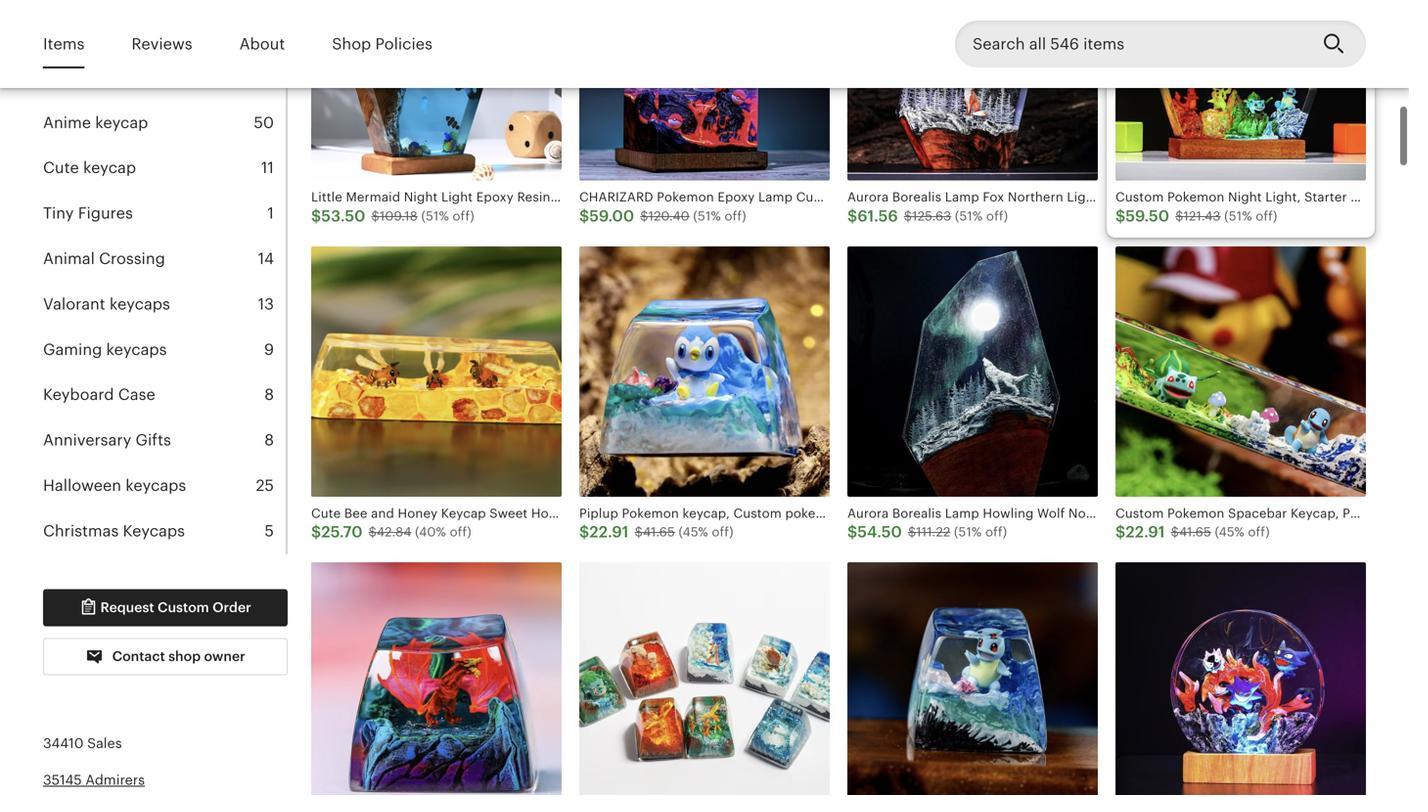 Task type: describe. For each thing, give the bounding box(es) containing it.
11
[[261, 159, 274, 177]]

keycaps for valorant keycaps
[[110, 296, 170, 313]]

case
[[118, 386, 155, 404]]

epoxy lamp
[[43, 23, 134, 41]]

$ inside $ 54.50 $ 111.22 (51% off)
[[908, 525, 916, 540]]

(51% for 61.56
[[955, 209, 983, 224]]

(51% for 53.50
[[421, 209, 449, 224]]

contact
[[112, 649, 165, 664]]

54.50
[[858, 524, 902, 541]]

35145 admirers
[[43, 773, 145, 788]]

order
[[213, 600, 251, 616]]

keycaps for halloween keycaps
[[126, 477, 186, 495]]

animal crossing
[[43, 250, 165, 268]]

8 for keyboard case
[[264, 386, 274, 404]]

about link
[[239, 21, 285, 67]]

25.70
[[321, 524, 363, 541]]

sections tab list
[[43, 0, 288, 554]]

13
[[258, 296, 274, 313]]

galaxy keycap tab
[[43, 55, 286, 100]]

animal
[[43, 250, 95, 268]]

tab containing halloween keycaps
[[43, 464, 286, 509]]

off) for aurora borealis lamp fox northern lights lamp alaska decor northern lights gift animals ornaments in forest landscape personalized gifts image
[[987, 209, 1008, 224]]

lamp
[[92, 23, 134, 41]]

galaxy
[[43, 68, 94, 86]]

sales
[[87, 736, 122, 752]]

35145
[[43, 773, 82, 788]]

tab containing cute keycap
[[43, 146, 286, 191]]

about
[[239, 35, 285, 53]]

valorant
[[43, 296, 105, 313]]

keyboard
[[43, 386, 114, 404]]

halloween
[[43, 477, 121, 495]]

$ 59.50 $ 121.43 (51% off)
[[1116, 207, 1278, 225]]

gifts
[[136, 432, 171, 449]]

crossing
[[99, 250, 165, 268]]

gengar pokemon epoxy lamp, custom pokemon night light, personalize night lamp custom night lamp, chritsmas gift for son image
[[1116, 563, 1367, 796]]

charizard pokemon epoxy lamp custom pokemon resin lamp pokemon terrarium personalized night light christmas home decor gift for son image
[[580, 0, 830, 181]]

22.91 for custom pokemon spacebar keycap, pokemon artisan keycap, custom pokemon keycaps, anime keycap, cute keycaps, unique gift for him image at the right
[[1126, 524, 1166, 541]]

121.43
[[1184, 209, 1221, 224]]

anniversary
[[43, 432, 131, 449]]

9
[[264, 341, 274, 359]]

144
[[248, 23, 274, 41]]

cute bee and honey keycap sweet honey bees artisan keycap custom escape keycap flower keycap sa profile cherry mx keycap kawaii keycap image
[[311, 247, 562, 497]]

christmas
[[43, 523, 119, 540]]

gaming
[[43, 341, 102, 359]]

request
[[100, 600, 154, 616]]

Search all 546 items text field
[[955, 21, 1308, 68]]

(51% for 59.00
[[693, 209, 721, 224]]

policies
[[375, 35, 433, 53]]

admirers
[[86, 773, 145, 788]]

off) for little mermaid night light epoxy resin table lamp, personalized night light handmade furniture and decor 2nd birthday gift for daugther image
[[453, 209, 475, 224]]

125.63
[[913, 209, 952, 224]]

keycaps for gaming keycaps
[[106, 341, 167, 359]]

request custom order link
[[43, 590, 288, 627]]

41.65 for custom pokemon spacebar keycap, pokemon artisan keycap, custom pokemon keycaps, anime keycap, cute keycaps, unique gift for him image at the right
[[1180, 525, 1212, 540]]

tiny figures
[[43, 205, 133, 222]]

little mermaid night light epoxy resin table lamp, personalized night light handmade furniture and decor 2nd birthday gift for daugther image
[[311, 0, 562, 181]]

reviews
[[132, 35, 192, 53]]

off) for custom pokemon spacebar keycap, pokemon artisan keycap, custom pokemon keycaps, anime keycap, cute keycaps, unique gift for him image at the right
[[1248, 525, 1270, 540]]

off) for "piplup pokemon keycap, custom pokemon resin keycap, cute pokemon artisan keycaps, sa profile keycap, custom esc keycap,  gifts" image
[[712, 525, 734, 540]]

custom pokemon night light, starter pokemon epoxy lamp personalized night light pokemon resin night light christmas night light gifts boy image
[[1116, 0, 1367, 181]]

tab containing epoxy lamp
[[43, 9, 286, 55]]

tiny
[[43, 205, 74, 222]]

35145 admirers link
[[43, 773, 145, 788]]

shop
[[168, 649, 201, 664]]



Task type: locate. For each thing, give the bounding box(es) containing it.
2 8 from the top
[[264, 432, 274, 449]]

shop policies link
[[332, 21, 433, 67]]

off) inside '$ 25.70 $ 42.84 (40% off)'
[[450, 525, 472, 540]]

off) for custom pokemon night light, starter pokemon epoxy lamp personalized night light pokemon resin night light christmas night light gifts boy 'image'
[[1256, 209, 1278, 224]]

(45% for custom pokemon spacebar keycap, pokemon artisan keycap, custom pokemon keycaps, anime keycap, cute keycaps, unique gift for him image at the right
[[1215, 525, 1245, 540]]

1 41.65 from the left
[[643, 525, 675, 540]]

request custom order
[[97, 600, 251, 616]]

(51% for 54.50
[[954, 525, 982, 540]]

keycap up figures
[[83, 159, 136, 177]]

keycaps up case
[[106, 341, 167, 359]]

$ inside the $ 53.50 $ 109.18 (51% off)
[[372, 209, 380, 224]]

items
[[43, 35, 85, 53]]

(40%
[[415, 525, 446, 540]]

keycap down "lamp"
[[98, 68, 151, 86]]

$ 61.56 $ 125.63 (51% off)
[[848, 207, 1008, 225]]

off) for charizard pokemon epoxy lamp custom pokemon resin lamp pokemon terrarium personalized night light christmas home decor gift for son image
[[725, 209, 747, 224]]

off) inside the $ 53.50 $ 109.18 (51% off)
[[453, 209, 475, 224]]

4 tab from the top
[[43, 191, 286, 236]]

tab containing valorant keycaps
[[43, 282, 286, 327]]

41.65 for "piplup pokemon keycap, custom pokemon resin keycap, cute pokemon artisan keycaps, sa profile keycap, custom esc keycap,  gifts" image
[[643, 525, 675, 540]]

keycaps
[[123, 523, 185, 540]]

$ 54.50 $ 111.22 (51% off)
[[848, 524, 1008, 541]]

2 $ 22.91 $ 41.65 (45% off) from the left
[[1116, 524, 1270, 541]]

custom pokemon artisan keycap, poke esc resin keycap, pokemon spacebar resin handmade keycap, pokemon character custom keycap | gift for dad image
[[580, 563, 830, 796]]

galaxy keycap
[[43, 68, 151, 86]]

(51% right 125.63
[[955, 209, 983, 224]]

1 horizontal spatial 22.91
[[1126, 524, 1166, 541]]

contact shop owner button
[[43, 639, 288, 676]]

1 vertical spatial keycap
[[95, 114, 148, 131]]

14
[[258, 250, 274, 268]]

tab containing keyboard case
[[43, 373, 286, 418]]

34410
[[43, 736, 84, 752]]

fire dragon keycaps backlit keycap artisan keycaps anime cherry mx keycaps house of the dragon keycap custom keycap for mechanical keyboard image
[[311, 563, 562, 796]]

10 tab from the top
[[43, 464, 286, 509]]

$
[[311, 207, 321, 225], [580, 207, 590, 225], [848, 207, 858, 225], [1116, 207, 1126, 225], [372, 209, 380, 224], [640, 209, 649, 224], [904, 209, 913, 224], [1176, 209, 1184, 224], [311, 524, 321, 541], [580, 524, 590, 541], [848, 524, 858, 541], [1116, 524, 1126, 541], [369, 525, 377, 540], [635, 525, 643, 540], [908, 525, 916, 540], [1171, 525, 1180, 540]]

off)
[[453, 209, 475, 224], [725, 209, 747, 224], [987, 209, 1008, 224], [1256, 209, 1278, 224], [450, 525, 472, 540], [712, 525, 734, 540], [986, 525, 1008, 540], [1248, 525, 1270, 540]]

(51% right 121.43
[[1225, 209, 1253, 224]]

keycap for cute keycap
[[83, 159, 136, 177]]

$ 22.91 $ 41.65 (45% off) for custom pokemon spacebar keycap, pokemon artisan keycap, custom pokemon keycaps, anime keycap, cute keycaps, unique gift for him image at the right
[[1116, 524, 1270, 541]]

8 tab from the top
[[43, 373, 286, 418]]

41.65
[[643, 525, 675, 540], [1180, 525, 1212, 540]]

tab
[[43, 9, 286, 55], [43, 100, 286, 146], [43, 146, 286, 191], [43, 191, 286, 236], [43, 236, 286, 282], [43, 282, 286, 327], [43, 327, 286, 373], [43, 373, 286, 418], [43, 418, 286, 464], [43, 464, 286, 509], [43, 509, 286, 554]]

keycap for anime keycap
[[95, 114, 148, 131]]

1 (45% from the left
[[679, 525, 709, 540]]

22.91 for "piplup pokemon keycap, custom pokemon resin keycap, cute pokemon artisan keycaps, sa profile keycap, custom esc keycap,  gifts" image
[[590, 524, 629, 541]]

keycap inside galaxy keycap 'tab'
[[98, 68, 151, 86]]

(51% inside $ 54.50 $ 111.22 (51% off)
[[954, 525, 982, 540]]

0 horizontal spatial $ 22.91 $ 41.65 (45% off)
[[580, 524, 734, 541]]

$ inside '$ 59.50 $ 121.43 (51% off)'
[[1176, 209, 1184, 224]]

2 vertical spatial keycaps
[[126, 477, 186, 495]]

tab containing gaming keycaps
[[43, 327, 286, 373]]

off) inside $ 54.50 $ 111.22 (51% off)
[[986, 525, 1008, 540]]

0 horizontal spatial 41.65
[[643, 525, 675, 540]]

$ inside '$ 25.70 $ 42.84 (40% off)'
[[369, 525, 377, 540]]

aurora borealis lamp fox northern lights lamp alaska decor northern lights gift animals ornaments in forest landscape personalized gifts image
[[848, 0, 1098, 181]]

1 8 from the top
[[264, 386, 274, 404]]

tab containing animal crossing
[[43, 236, 286, 282]]

(51% inside '$ 59.50 $ 121.43 (51% off)'
[[1225, 209, 1253, 224]]

2 tab from the top
[[43, 100, 286, 146]]

5
[[265, 523, 274, 540]]

$ 22.91 $ 41.65 (45% off) for "piplup pokemon keycap, custom pokemon resin keycap, cute pokemon artisan keycaps, sa profile keycap, custom esc keycap,  gifts" image
[[580, 524, 734, 541]]

(51% right 120.40
[[693, 209, 721, 224]]

0 horizontal spatial 22.91
[[590, 524, 629, 541]]

11 tab from the top
[[43, 509, 286, 554]]

9 tab from the top
[[43, 418, 286, 464]]

reviews link
[[132, 21, 192, 67]]

6 tab from the top
[[43, 282, 286, 327]]

halloween keycaps
[[43, 477, 186, 495]]

59.00
[[590, 207, 635, 225]]

$ 53.50 $ 109.18 (51% off)
[[311, 207, 475, 225]]

$ 25.70 $ 42.84 (40% off)
[[311, 524, 472, 541]]

1 horizontal spatial $ 22.91 $ 41.65 (45% off)
[[1116, 524, 1270, 541]]

(45%
[[679, 525, 709, 540], [1215, 525, 1245, 540]]

piplup pokemon keycap, custom pokemon resin keycap, cute pokemon artisan keycaps, sa profile keycap, custom esc keycap,  gifts image
[[580, 247, 830, 497]]

2 22.91 from the left
[[1126, 524, 1166, 541]]

keycaps up keycaps
[[126, 477, 186, 495]]

valorant keycaps
[[43, 296, 170, 313]]

$ inside $ 59.00 $ 120.40 (51% off)
[[640, 209, 649, 224]]

1 horizontal spatial (45%
[[1215, 525, 1245, 540]]

2 (45% from the left
[[1215, 525, 1245, 540]]

gaming keycaps
[[43, 341, 167, 359]]

0 vertical spatial keycap
[[98, 68, 151, 86]]

custom
[[158, 600, 209, 616]]

109.18
[[380, 209, 418, 224]]

shop
[[332, 35, 371, 53]]

3 tab from the top
[[43, 146, 286, 191]]

cute keycap
[[43, 159, 136, 177]]

(51% right 109.18
[[421, 209, 449, 224]]

tab containing tiny figures
[[43, 191, 286, 236]]

8 down 9
[[264, 386, 274, 404]]

tab containing anime keycap
[[43, 100, 286, 146]]

tab containing anniversary gifts
[[43, 418, 286, 464]]

2 vertical spatial keycap
[[83, 159, 136, 177]]

cute
[[43, 159, 79, 177]]

anime keycap
[[43, 114, 148, 131]]

(51% inside the $ 53.50 $ 109.18 (51% off)
[[421, 209, 449, 224]]

(45% for "piplup pokemon keycap, custom pokemon resin keycap, cute pokemon artisan keycaps, sa profile keycap, custom esc keycap,  gifts" image
[[679, 525, 709, 540]]

keycap down galaxy keycap
[[95, 114, 148, 131]]

(51% inside $ 59.00 $ 120.40 (51% off)
[[693, 209, 721, 224]]

8 up "25"
[[264, 432, 274, 449]]

aurora borealis lamp howling wolf northern lights lamp alaska decor northern lights gift resin lamp wood creative personalized gifts image
[[848, 247, 1098, 497]]

$ 59.00 $ 120.40 (51% off)
[[580, 207, 747, 225]]

59.50
[[1126, 207, 1170, 225]]

61.56
[[858, 207, 898, 225]]

1 vertical spatial 8
[[264, 432, 274, 449]]

keyboard case
[[43, 386, 155, 404]]

34410 sales
[[43, 736, 122, 752]]

1 22.91 from the left
[[590, 524, 629, 541]]

111.22
[[916, 525, 951, 540]]

1 tab from the top
[[43, 9, 286, 55]]

items link
[[43, 21, 85, 67]]

$ 22.91 $ 41.65 (45% off)
[[580, 524, 734, 541], [1116, 524, 1270, 541]]

5 tab from the top
[[43, 236, 286, 282]]

custom pokemon spacebar keycap, pokemon artisan keycap, custom pokemon keycaps, anime keycap, cute keycaps, unique gift for him image
[[1116, 247, 1367, 497]]

1 horizontal spatial 41.65
[[1180, 525, 1212, 540]]

off) inside $ 61.56 $ 125.63 (51% off)
[[987, 209, 1008, 224]]

2 41.65 from the left
[[1180, 525, 1212, 540]]

figures
[[78, 205, 133, 222]]

$ inside $ 61.56 $ 125.63 (51% off)
[[904, 209, 913, 224]]

0 vertical spatial 8
[[264, 386, 274, 404]]

8
[[264, 386, 274, 404], [264, 432, 274, 449]]

1
[[268, 205, 274, 222]]

contact shop owner
[[109, 649, 245, 664]]

keycap for galaxy keycap
[[98, 68, 151, 86]]

1 vertical spatial keycaps
[[106, 341, 167, 359]]

keycap
[[98, 68, 151, 86], [95, 114, 148, 131], [83, 159, 136, 177]]

off) for cute bee and honey keycap sweet honey bees artisan keycap custom escape keycap flower keycap sa profile cherry mx keycap kawaii keycap image
[[450, 525, 472, 540]]

22.91
[[590, 524, 629, 541], [1126, 524, 1166, 541]]

1 $ 22.91 $ 41.65 (45% off) from the left
[[580, 524, 734, 541]]

anime
[[43, 114, 91, 131]]

off) for aurora borealis lamp howling wolf northern lights lamp alaska decor northern lights gift resin lamp wood creative personalized gifts image
[[986, 525, 1008, 540]]

keycaps down the crossing
[[110, 296, 170, 313]]

(51%
[[421, 209, 449, 224], [693, 209, 721, 224], [955, 209, 983, 224], [1225, 209, 1253, 224], [954, 525, 982, 540]]

25
[[256, 477, 274, 495]]

8 for anniversary gifts
[[264, 432, 274, 449]]

off) inside $ 59.00 $ 120.40 (51% off)
[[725, 209, 747, 224]]

(51% for 59.50
[[1225, 209, 1253, 224]]

shop policies
[[332, 35, 433, 53]]

0 horizontal spatial (45%
[[679, 525, 709, 540]]

(51% right 111.22 on the bottom right
[[954, 525, 982, 540]]

keycaps
[[110, 296, 170, 313], [106, 341, 167, 359], [126, 477, 186, 495]]

owner
[[204, 649, 245, 664]]

42.84
[[377, 525, 412, 540]]

off) inside '$ 59.50 $ 121.43 (51% off)'
[[1256, 209, 1278, 224]]

0 vertical spatial keycaps
[[110, 296, 170, 313]]

squirtle resin keycap, custom pokemon resin keycap, handmade pokemon artisan keycaps, esc r1 pokemon keycap, christmas gift for him image
[[848, 563, 1098, 796]]

epoxy
[[43, 23, 88, 41]]

7 tab from the top
[[43, 327, 286, 373]]

53.50
[[321, 207, 366, 225]]

christmas keycaps
[[43, 523, 185, 540]]

50
[[254, 114, 274, 131]]

(51% inside $ 61.56 $ 125.63 (51% off)
[[955, 209, 983, 224]]

120.40
[[649, 209, 690, 224]]

anniversary gifts
[[43, 432, 171, 449]]

tab containing christmas keycaps
[[43, 509, 286, 554]]



Task type: vqa. For each thing, say whether or not it's contained in the screenshot.
"35145"
yes



